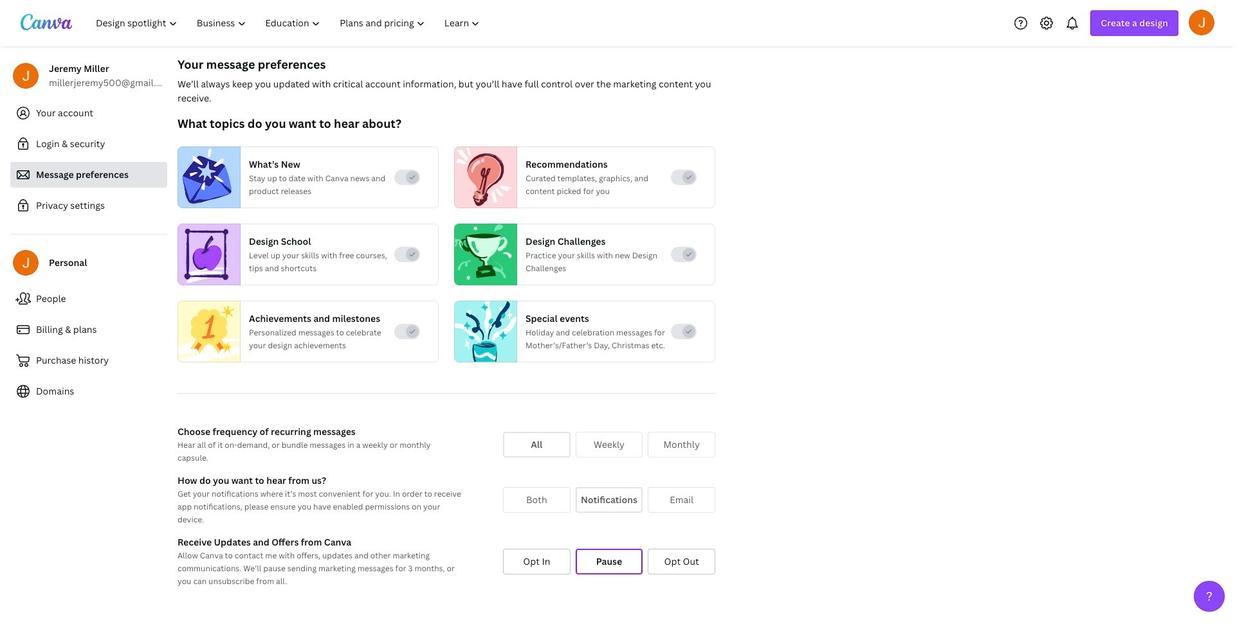 Task type: locate. For each thing, give the bounding box(es) containing it.
None button
[[503, 432, 570, 458], [576, 432, 643, 458], [648, 432, 715, 458], [503, 488, 570, 513], [576, 488, 643, 513], [648, 488, 715, 513], [503, 549, 570, 575], [576, 549, 643, 575], [648, 549, 715, 575], [503, 432, 570, 458], [576, 432, 643, 458], [648, 432, 715, 458], [503, 488, 570, 513], [576, 488, 643, 513], [648, 488, 715, 513], [503, 549, 570, 575], [576, 549, 643, 575], [648, 549, 715, 575]]

topic image
[[178, 147, 235, 208], [455, 147, 511, 208], [178, 224, 235, 286], [455, 224, 511, 286], [178, 298, 240, 366], [455, 298, 517, 366]]



Task type: vqa. For each thing, say whether or not it's contained in the screenshot.
"or" to the left
no



Task type: describe. For each thing, give the bounding box(es) containing it.
top level navigation element
[[88, 10, 491, 36]]

jeremy miller image
[[1189, 9, 1215, 35]]



